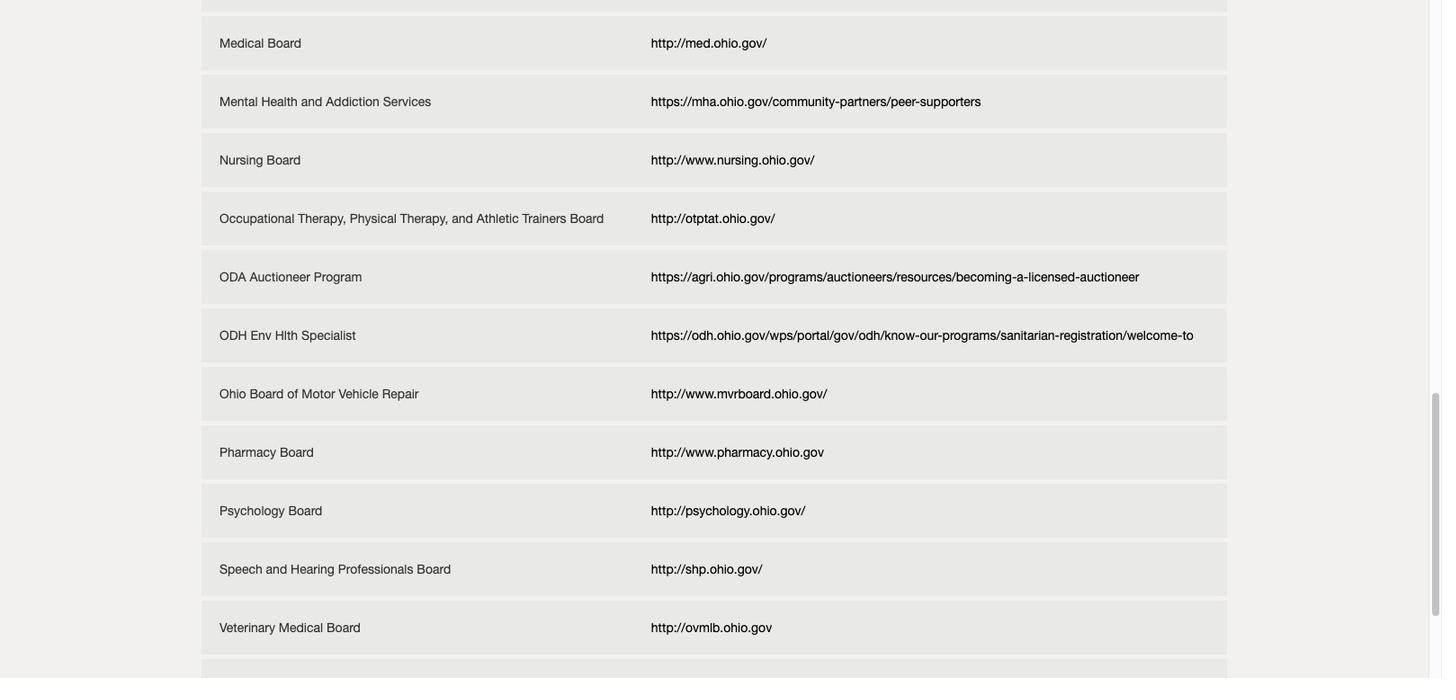 Task type: locate. For each thing, give the bounding box(es) containing it.
http://ovmlb.ohio.gov link
[[651, 621, 772, 635]]

occupational
[[220, 211, 294, 226]]

1 horizontal spatial and
[[301, 94, 322, 109]]

0 horizontal spatial therapy,
[[298, 211, 346, 226]]

env
[[251, 328, 272, 343]]

2 horizontal spatial and
[[452, 211, 473, 226]]

pharmacy
[[220, 445, 276, 460]]

https://agri.ohio.gov/programs/auctioneers/resources/becoming-a-licensed-auctioneer
[[651, 270, 1140, 284]]

services
[[383, 94, 431, 109]]

https://agri.ohio.gov/programs/auctioneers/resources/becoming-
[[651, 270, 1017, 284]]

programs/sanitarian-
[[943, 328, 1060, 343]]

program
[[314, 270, 362, 284]]

motor
[[302, 387, 335, 401]]

0 vertical spatial and
[[301, 94, 322, 109]]

and
[[301, 94, 322, 109], [452, 211, 473, 226], [266, 562, 287, 577]]

hlth
[[275, 328, 298, 343]]

http://med.ohio.gov/
[[651, 36, 767, 50]]

a-
[[1017, 270, 1029, 284]]

therapy,
[[298, 211, 346, 226], [400, 211, 448, 226]]

and left athletic
[[452, 211, 473, 226]]

2 therapy, from the left
[[400, 211, 448, 226]]

http://shp.ohio.gov/ link
[[651, 562, 763, 577]]

athletic
[[477, 211, 519, 226]]

0 vertical spatial medical
[[220, 36, 264, 50]]

medical
[[220, 36, 264, 50], [279, 621, 323, 635]]

2 vertical spatial and
[[266, 562, 287, 577]]

and right speech
[[266, 562, 287, 577]]

vehicle
[[339, 387, 379, 401]]

health
[[261, 94, 298, 109]]

http://otptat.ohio.gov/
[[651, 211, 775, 226]]

mental
[[220, 94, 258, 109]]

specialist
[[301, 328, 356, 343]]

auctioneer
[[1080, 270, 1140, 284]]

veterinary
[[220, 621, 275, 635]]

0 horizontal spatial and
[[266, 562, 287, 577]]

1 therapy, from the left
[[298, 211, 346, 226]]

http://otptat.ohio.gov/ link
[[651, 211, 775, 226]]

and right health at the top
[[301, 94, 322, 109]]

board
[[267, 36, 301, 50], [267, 153, 301, 167], [570, 211, 604, 226], [250, 387, 284, 401], [280, 445, 314, 460], [288, 504, 322, 518], [417, 562, 451, 577], [327, 621, 361, 635]]

1 horizontal spatial therapy,
[[400, 211, 448, 226]]

therapy, right physical
[[400, 211, 448, 226]]

partners/peer-
[[840, 94, 920, 109]]

pharmacy board
[[220, 445, 314, 460]]

professionals
[[338, 562, 413, 577]]

odh env hlth specialist
[[220, 328, 356, 343]]

board right nursing
[[267, 153, 301, 167]]

medical right veterinary
[[279, 621, 323, 635]]

medical up mental
[[220, 36, 264, 50]]

https://odh.ohio.gov/wps/portal/gov/odh/know-
[[651, 328, 920, 343]]

http://www.mvrboard.ohio.gov/ link
[[651, 387, 827, 401]]

https://mha.ohio.gov/community-
[[651, 94, 840, 109]]

1 vertical spatial medical
[[279, 621, 323, 635]]

physical
[[350, 211, 397, 226]]

medical board
[[220, 36, 301, 50]]

board right trainers
[[570, 211, 604, 226]]

auctioneer
[[250, 270, 310, 284]]

of
[[287, 387, 298, 401]]

trainers
[[522, 211, 567, 226]]

therapy, left physical
[[298, 211, 346, 226]]

nursing
[[220, 153, 263, 167]]

http://www.nursing.ohio.gov/
[[651, 153, 815, 167]]



Task type: vqa. For each thing, say whether or not it's contained in the screenshot.


Task type: describe. For each thing, give the bounding box(es) containing it.
http://www.mvrboard.ohio.gov/
[[651, 387, 827, 401]]

speech
[[220, 562, 262, 577]]

hearing
[[291, 562, 335, 577]]

0 horizontal spatial medical
[[220, 36, 264, 50]]

repair
[[382, 387, 419, 401]]

registration/welcome-
[[1060, 328, 1183, 343]]

http://psychology.ohio.gov/
[[651, 504, 806, 518]]

https://odh.ohio.gov/wps/portal/gov/odh/know-our-programs/sanitarian-registration/welcome-to
[[651, 328, 1194, 343]]

https://agri.ohio.gov/programs/auctioneers/resources/becoming-a-licensed-auctioneer link
[[651, 270, 1140, 284]]

board right psychology
[[288, 504, 322, 518]]

addiction
[[326, 94, 380, 109]]

http://med.ohio.gov/ link
[[651, 36, 767, 50]]

ohio board of motor vehicle repair
[[220, 387, 419, 401]]

http://ovmlb.ohio.gov
[[651, 621, 772, 635]]

board right professionals
[[417, 562, 451, 577]]

oda auctioneer program
[[220, 270, 362, 284]]

http://shp.ohio.gov/
[[651, 562, 763, 577]]

our-
[[920, 328, 943, 343]]

psychology
[[220, 504, 285, 518]]

https://odh.ohio.gov/wps/portal/gov/odh/know-our-programs/sanitarian-registration/welcome-to link
[[651, 328, 1194, 343]]

occupational therapy, physical therapy, and athletic trainers board
[[220, 211, 604, 226]]

http://www.nursing.ohio.gov/ link
[[651, 153, 815, 167]]

supporters
[[920, 94, 981, 109]]

mental health and addiction services
[[220, 94, 431, 109]]

1 horizontal spatial medical
[[279, 621, 323, 635]]

psychology board
[[220, 504, 322, 518]]

to
[[1183, 328, 1194, 343]]

board down speech and hearing professionals board on the left of the page
[[327, 621, 361, 635]]

veterinary medical board
[[220, 621, 361, 635]]

1 vertical spatial and
[[452, 211, 473, 226]]

http://psychology.ohio.gov/ link
[[651, 504, 806, 518]]

licensed-
[[1029, 270, 1080, 284]]

odh
[[220, 328, 247, 343]]

http://www.pharmacy.ohio.gov
[[651, 445, 824, 460]]

board up health at the top
[[267, 36, 301, 50]]

oda
[[220, 270, 246, 284]]

speech and hearing professionals board
[[220, 562, 451, 577]]

nursing board
[[220, 153, 301, 167]]

https://mha.ohio.gov/community-partners/peer-supporters
[[651, 94, 981, 109]]

board right pharmacy
[[280, 445, 314, 460]]

ohio
[[220, 387, 246, 401]]

https://mha.ohio.gov/community-partners/peer-supporters link
[[651, 94, 981, 109]]

http://www.pharmacy.ohio.gov link
[[651, 445, 824, 460]]

board left of
[[250, 387, 284, 401]]



